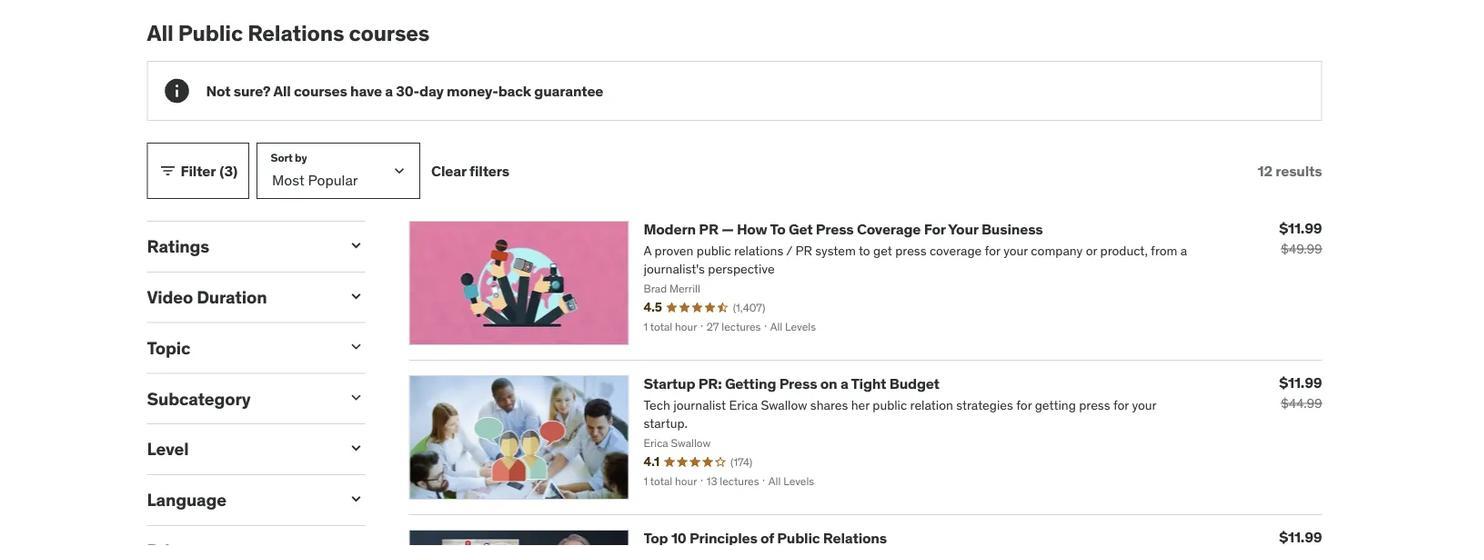 Task type: describe. For each thing, give the bounding box(es) containing it.
modern pr — how to get press coverage for your business link
[[644, 220, 1043, 239]]

startup
[[644, 375, 695, 393]]

12 results
[[1258, 161, 1322, 180]]

small image for level
[[347, 440, 365, 458]]

video
[[147, 286, 193, 308]]

not sure? all courses have a 30-day money-back guarantee
[[206, 81, 603, 100]]

$11.99 $49.99
[[1279, 219, 1322, 257]]

clear filters
[[431, 161, 509, 180]]

getting
[[725, 375, 776, 393]]

courses for relations
[[349, 19, 429, 47]]

$44.99
[[1281, 396, 1322, 412]]

duration
[[197, 286, 267, 308]]

small image for ratings
[[347, 237, 365, 255]]

12 results status
[[1258, 161, 1322, 180]]

12
[[1258, 161, 1273, 180]]

coverage
[[857, 220, 921, 239]]

sure?
[[234, 81, 270, 100]]

1 vertical spatial press
[[779, 375, 817, 393]]

your
[[948, 220, 978, 239]]

business
[[981, 220, 1043, 239]]

results
[[1276, 161, 1322, 180]]

clear
[[431, 161, 466, 180]]

video duration button
[[147, 286, 332, 308]]

get
[[789, 220, 813, 239]]

ratings
[[147, 236, 209, 257]]

day
[[419, 81, 444, 100]]

tight
[[851, 375, 886, 393]]

ratings button
[[147, 236, 332, 257]]

$11.99 for modern pr — how to get press coverage for your business
[[1279, 219, 1322, 237]]

courses for all
[[294, 81, 347, 100]]

subcategory button
[[147, 388, 332, 410]]

filters
[[469, 161, 509, 180]]

pr:
[[698, 375, 722, 393]]

(3)
[[220, 161, 237, 180]]

small image for video duration
[[347, 287, 365, 305]]

back
[[498, 81, 531, 100]]

0 vertical spatial all
[[147, 19, 173, 47]]

a for 30-
[[385, 81, 393, 100]]

modern pr — how to get press coverage for your business
[[644, 220, 1043, 239]]



Task type: locate. For each thing, give the bounding box(es) containing it.
courses
[[349, 19, 429, 47], [294, 81, 347, 100]]

press left on
[[779, 375, 817, 393]]

1 vertical spatial small image
[[347, 440, 365, 458]]

courses up not sure? all courses have a 30-day money-back guarantee
[[349, 19, 429, 47]]

1 vertical spatial all
[[273, 81, 291, 100]]

a left 30-
[[385, 81, 393, 100]]

guarantee
[[534, 81, 603, 100]]

for
[[924, 220, 946, 239]]

startup pr: getting press on a tight budget
[[644, 375, 940, 393]]

filter
[[181, 161, 216, 180]]

2 small image from the top
[[347, 440, 365, 458]]

0 vertical spatial a
[[385, 81, 393, 100]]

0 vertical spatial courses
[[349, 19, 429, 47]]

all right sure?
[[273, 81, 291, 100]]

$11.99 for startup pr: getting press on a tight budget
[[1279, 373, 1322, 392]]

1 horizontal spatial all
[[273, 81, 291, 100]]

all
[[147, 19, 173, 47], [273, 81, 291, 100]]

30-
[[396, 81, 419, 100]]

subcategory
[[147, 388, 251, 410]]

1 small image from the top
[[347, 389, 365, 407]]

1 horizontal spatial courses
[[349, 19, 429, 47]]

$11.99 $44.99
[[1279, 373, 1322, 412]]

press right get
[[816, 220, 854, 239]]

all left "public"
[[147, 19, 173, 47]]

0 horizontal spatial courses
[[294, 81, 347, 100]]

have
[[350, 81, 382, 100]]

2 vertical spatial small image
[[347, 490, 365, 509]]

on
[[820, 375, 837, 393]]

money-
[[447, 81, 498, 100]]

clear filters button
[[431, 143, 509, 199]]

public
[[178, 19, 243, 47]]

1 vertical spatial $11.99
[[1279, 373, 1322, 392]]

language
[[147, 489, 226, 511]]

1 vertical spatial a
[[840, 375, 848, 393]]

topic button
[[147, 337, 332, 359]]

small image for subcategory
[[347, 389, 365, 407]]

budget
[[889, 375, 940, 393]]

$49.99
[[1281, 241, 1322, 257]]

press
[[816, 220, 854, 239], [779, 375, 817, 393]]

courses left have
[[294, 81, 347, 100]]

language button
[[147, 489, 332, 511]]

level
[[147, 439, 189, 460]]

$11.99 up $44.99
[[1279, 373, 1322, 392]]

video duration
[[147, 286, 267, 308]]

a right on
[[840, 375, 848, 393]]

filter (3)
[[181, 161, 237, 180]]

small image
[[159, 162, 177, 180], [347, 237, 365, 255], [347, 287, 365, 305], [347, 338, 365, 356]]

0 vertical spatial small image
[[347, 389, 365, 407]]

0 horizontal spatial all
[[147, 19, 173, 47]]

0 vertical spatial press
[[816, 220, 854, 239]]

pr
[[699, 220, 719, 239]]

0 vertical spatial $11.99
[[1279, 219, 1322, 237]]

3 small image from the top
[[347, 490, 365, 509]]

small image for language
[[347, 490, 365, 509]]

all public relations courses
[[147, 19, 429, 47]]

startup pr: getting press on a tight budget link
[[644, 375, 940, 393]]

$11.99
[[1279, 219, 1322, 237], [1279, 373, 1322, 392]]

to
[[770, 220, 786, 239]]

small image
[[347, 389, 365, 407], [347, 440, 365, 458], [347, 490, 365, 509]]

how
[[737, 220, 767, 239]]

level button
[[147, 439, 332, 460]]

topic
[[147, 337, 190, 359]]

modern
[[644, 220, 696, 239]]

a for tight
[[840, 375, 848, 393]]

—
[[722, 220, 734, 239]]

2 $11.99 from the top
[[1279, 373, 1322, 392]]

$11.99 up $49.99
[[1279, 219, 1322, 237]]

a
[[385, 81, 393, 100], [840, 375, 848, 393]]

small image for topic
[[347, 338, 365, 356]]

relations
[[248, 19, 344, 47]]

1 $11.99 from the top
[[1279, 219, 1322, 237]]

1 vertical spatial courses
[[294, 81, 347, 100]]

not
[[206, 81, 231, 100]]

1 horizontal spatial a
[[840, 375, 848, 393]]

0 horizontal spatial a
[[385, 81, 393, 100]]



Task type: vqa. For each thing, say whether or not it's contained in the screenshot.
Coverage
yes



